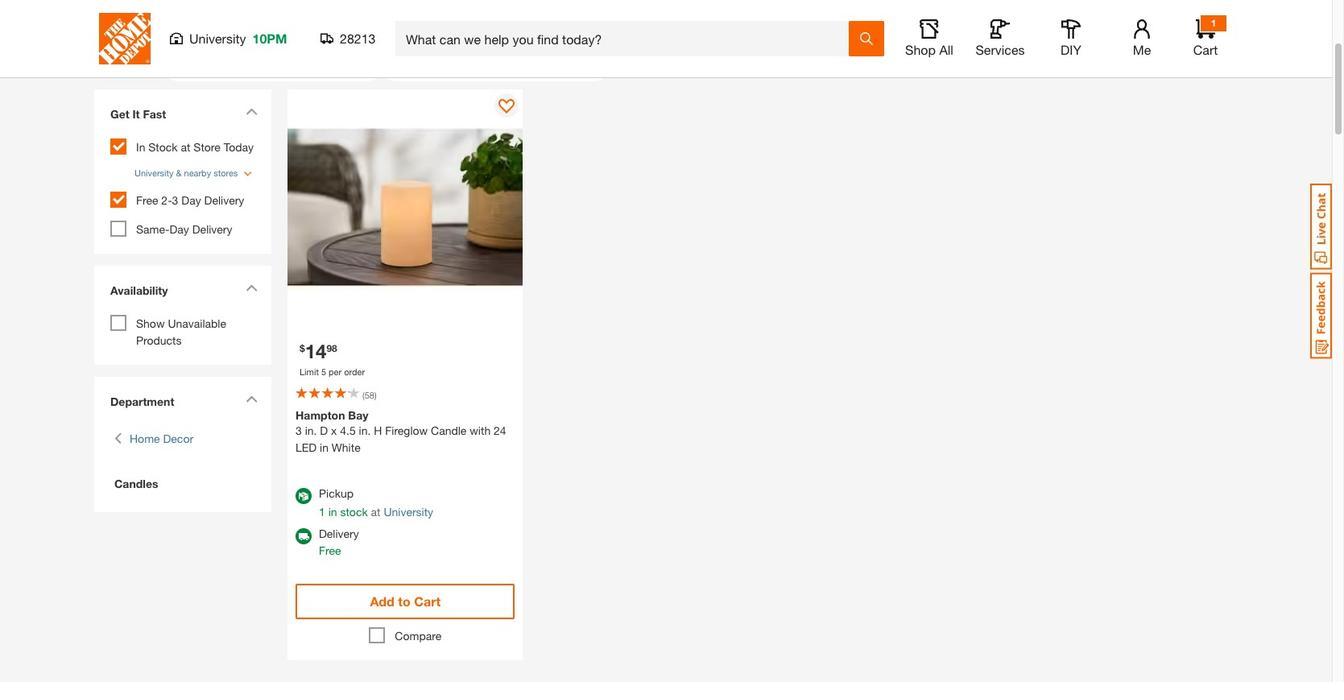 Task type: describe. For each thing, give the bounding box(es) containing it.
show unavailable products link
[[136, 317, 226, 347]]

stores
[[214, 167, 238, 178]]

0 horizontal spatial at
[[181, 140, 191, 154]]

live chat image
[[1311, 184, 1333, 270]]

2 vertical spatial delivery
[[319, 527, 359, 540]]

cart 1
[[1194, 17, 1219, 57]]

pickup
[[319, 486, 354, 500]]

diy button
[[1046, 19, 1098, 58]]

10pm
[[253, 31, 287, 46]]

stock
[[149, 140, 178, 154]]

compare
[[395, 629, 442, 643]]

3 in. d x 4.5 in. h fireglow candle with 24 led in white image
[[288, 89, 523, 325]]

free 2-3 day delivery
[[136, 193, 244, 207]]

store
[[194, 140, 221, 154]]

department
[[110, 395, 174, 409]]

products
[[136, 334, 182, 347]]

unavailable
[[168, 317, 226, 330]]

0 vertical spatial delivery
[[204, 193, 244, 207]]

home decor link
[[130, 430, 193, 447]]

24
[[494, 423, 507, 437]]

add to cart
[[370, 594, 441, 609]]

in stock at store today link
[[136, 140, 254, 154]]

me button
[[1117, 19, 1168, 58]]

nearby
[[184, 167, 211, 178]]

decor
[[163, 432, 193, 446]]

caret icon image for availability
[[246, 284, 258, 292]]

hampton
[[296, 408, 345, 422]]

in stock at store today
[[136, 140, 254, 154]]

stock
[[340, 505, 368, 519]]

hampton bay 3 in. d x 4.5 in. h fireglow candle with 24 led in white
[[296, 408, 507, 454]]

2-
[[161, 193, 172, 207]]

all
[[940, 42, 954, 57]]

same-day delivery
[[136, 222, 233, 236]]

bay
[[348, 408, 369, 422]]

university for university & nearby stores
[[135, 167, 174, 178]]

services
[[976, 42, 1025, 57]]

5
[[321, 367, 326, 377]]

58
[[365, 390, 375, 400]]

shop all
[[906, 42, 954, 57]]

0 horizontal spatial 1
[[94, 60, 102, 77]]

order
[[344, 367, 365, 377]]

results
[[106, 60, 158, 77]]

1 for pickup
[[319, 505, 325, 519]]

in inside pickup 1 in stock at university
[[329, 505, 337, 519]]

department link
[[102, 385, 264, 418]]

availability
[[110, 284, 168, 297]]

by:
[[1136, 56, 1151, 70]]

in
[[136, 140, 145, 154]]

get
[[110, 107, 129, 120]]

add to cart button
[[296, 584, 515, 619]]

in inside hampton bay 3 in. d x 4.5 in. h fireglow candle with 24 led in white
[[320, 440, 329, 454]]

top
[[1159, 56, 1177, 70]]

$
[[300, 342, 305, 355]]

&
[[176, 167, 182, 178]]

available shipping image
[[296, 528, 312, 544]]



Task type: locate. For each thing, give the bounding box(es) containing it.
4.5
[[340, 423, 356, 437]]

delivery down stores
[[204, 193, 244, 207]]

3
[[172, 193, 178, 207], [296, 423, 302, 437]]

free
[[136, 193, 158, 207], [319, 544, 341, 557]]

0 vertical spatial cart
[[1194, 42, 1219, 57]]

the home depot logo image
[[99, 13, 151, 64]]

in. left h
[[359, 423, 371, 437]]

university left &
[[135, 167, 174, 178]]

0 horizontal spatial free
[[136, 193, 158, 207]]

cart inside add to cart button
[[414, 594, 441, 609]]

1 vertical spatial 3
[[296, 423, 302, 437]]

caret icon image inside "department" link
[[246, 396, 258, 403]]

1 horizontal spatial cart
[[1194, 42, 1219, 57]]

services button
[[975, 19, 1027, 58]]

per
[[329, 367, 342, 377]]

0 horizontal spatial in.
[[305, 423, 317, 437]]

)
[[375, 390, 377, 400]]

1 vertical spatial day
[[170, 222, 189, 236]]

in
[[320, 440, 329, 454], [329, 505, 337, 519]]

0 horizontal spatial university
[[135, 167, 174, 178]]

0 vertical spatial at
[[181, 140, 191, 154]]

at inside pickup 1 in stock at university
[[371, 505, 381, 519]]

me
[[1134, 42, 1152, 57]]

3 for in.
[[296, 423, 302, 437]]

3 for day
[[172, 193, 178, 207]]

at
[[181, 140, 191, 154], [371, 505, 381, 519]]

availability link
[[102, 274, 264, 311]]

1 horizontal spatial free
[[319, 544, 341, 557]]

1 down pickup
[[319, 505, 325, 519]]

d
[[320, 423, 328, 437]]

1 vertical spatial caret icon image
[[246, 284, 258, 292]]

1 for cart
[[1212, 17, 1217, 29]]

show
[[136, 317, 165, 330]]

2 caret icon image from the top
[[246, 284, 258, 292]]

98
[[327, 342, 337, 355]]

sellers
[[1181, 56, 1214, 70]]

0 horizontal spatial 3
[[172, 193, 178, 207]]

$ 14 98
[[300, 340, 337, 363]]

today
[[224, 140, 254, 154]]

home decor
[[130, 432, 193, 446]]

university 10pm
[[189, 31, 287, 46]]

get it fast link
[[102, 97, 264, 134]]

cart
[[1194, 42, 1219, 57], [414, 594, 441, 609]]

pickup 1 in stock at university
[[319, 486, 434, 519]]

university left 10pm
[[189, 31, 246, 46]]

same-
[[136, 222, 170, 236]]

sort
[[1111, 56, 1132, 70]]

at right stock
[[371, 505, 381, 519]]

shop all button
[[904, 19, 956, 58]]

university
[[189, 31, 246, 46], [135, 167, 174, 178], [384, 505, 434, 519]]

delivery down free 2-3 day delivery in the top of the page
[[192, 222, 233, 236]]

display image
[[499, 99, 515, 115]]

2 vertical spatial 1
[[319, 505, 325, 519]]

1 horizontal spatial in.
[[359, 423, 371, 437]]

white
[[332, 440, 361, 454]]

1 horizontal spatial university
[[189, 31, 246, 46]]

diy
[[1061, 42, 1082, 57]]

1 results
[[94, 60, 158, 77]]

with
[[470, 423, 491, 437]]

free right the available shipping icon
[[319, 544, 341, 557]]

1 in. from the left
[[305, 423, 317, 437]]

in down pickup
[[329, 505, 337, 519]]

university right stock
[[384, 505, 434, 519]]

0 vertical spatial free
[[136, 193, 158, 207]]

2 vertical spatial caret icon image
[[246, 396, 258, 403]]

fireglow
[[385, 423, 428, 437]]

available for pickup image
[[296, 488, 312, 504]]

free 2-3 day delivery link
[[136, 193, 244, 207]]

2 in. from the left
[[359, 423, 371, 437]]

28213
[[340, 31, 376, 46]]

2 horizontal spatial 1
[[1212, 17, 1217, 29]]

1 horizontal spatial 1
[[319, 505, 325, 519]]

shop
[[906, 42, 936, 57]]

0 vertical spatial university
[[189, 31, 246, 46]]

university & nearby stores
[[135, 167, 238, 178]]

0 vertical spatial day
[[182, 193, 201, 207]]

1 vertical spatial in
[[329, 505, 337, 519]]

caret icon image inside get it fast link
[[246, 108, 258, 115]]

(
[[363, 390, 365, 400]]

candle
[[431, 423, 467, 437]]

1 left results
[[94, 60, 102, 77]]

0 vertical spatial caret icon image
[[246, 108, 258, 115]]

1
[[1212, 17, 1217, 29], [94, 60, 102, 77], [319, 505, 325, 519]]

1 inside cart 1
[[1212, 17, 1217, 29]]

cart right top
[[1194, 42, 1219, 57]]

1 vertical spatial free
[[319, 544, 341, 557]]

limit 5 per order
[[300, 367, 365, 377]]

show unavailable products
[[136, 317, 226, 347]]

in. left d
[[305, 423, 317, 437]]

in down d
[[320, 440, 329, 454]]

to
[[398, 594, 411, 609]]

in.
[[305, 423, 317, 437], [359, 423, 371, 437]]

3 down &
[[172, 193, 178, 207]]

sort by: top sellers
[[1111, 56, 1214, 70]]

limit
[[300, 367, 319, 377]]

caret icon image
[[246, 108, 258, 115], [246, 284, 258, 292], [246, 396, 258, 403]]

led
[[296, 440, 317, 454]]

1 horizontal spatial 3
[[296, 423, 302, 437]]

free inside delivery free
[[319, 544, 341, 557]]

day
[[182, 193, 201, 207], [170, 222, 189, 236]]

day down free 2-3 day delivery link at the top
[[170, 222, 189, 236]]

1 caret icon image from the top
[[246, 108, 258, 115]]

1 vertical spatial delivery
[[192, 222, 233, 236]]

0 horizontal spatial cart
[[414, 594, 441, 609]]

14
[[305, 340, 327, 363]]

1 up sellers at the top of page
[[1212, 17, 1217, 29]]

delivery free
[[319, 527, 359, 557]]

candles link
[[110, 475, 255, 492]]

1 vertical spatial cart
[[414, 594, 441, 609]]

candles
[[114, 477, 158, 491]]

28213 button
[[321, 31, 376, 47]]

university inside pickup 1 in stock at university
[[384, 505, 434, 519]]

at left store
[[181, 140, 191, 154]]

free left 2- at the left top of the page
[[136, 193, 158, 207]]

x
[[331, 423, 337, 437]]

1 inside pickup 1 in stock at university
[[319, 505, 325, 519]]

3 caret icon image from the top
[[246, 396, 258, 403]]

0 vertical spatial 1
[[1212, 17, 1217, 29]]

2 horizontal spatial university
[[384, 505, 434, 519]]

it
[[133, 107, 140, 120]]

h
[[374, 423, 382, 437]]

0 vertical spatial 3
[[172, 193, 178, 207]]

caret icon image for get it fast
[[246, 108, 258, 115]]

get it fast
[[110, 107, 166, 120]]

feedback link image
[[1311, 272, 1333, 359]]

university link
[[384, 505, 434, 519]]

delivery down stock
[[319, 527, 359, 540]]

day right 2- at the left top of the page
[[182, 193, 201, 207]]

1 vertical spatial at
[[371, 505, 381, 519]]

3 inside hampton bay 3 in. d x 4.5 in. h fireglow candle with 24 led in white
[[296, 423, 302, 437]]

1 vertical spatial 1
[[94, 60, 102, 77]]

add
[[370, 594, 395, 609]]

university for university 10pm
[[189, 31, 246, 46]]

cart right to
[[414, 594, 441, 609]]

3 up led
[[296, 423, 302, 437]]

back caret image
[[114, 430, 122, 447]]

home
[[130, 432, 160, 446]]

caret icon image for department
[[246, 396, 258, 403]]

( 58 )
[[363, 390, 377, 400]]

fast
[[143, 107, 166, 120]]

2 vertical spatial university
[[384, 505, 434, 519]]

caret icon image inside availability link
[[246, 284, 258, 292]]

delivery
[[204, 193, 244, 207], [192, 222, 233, 236], [319, 527, 359, 540]]

1 vertical spatial university
[[135, 167, 174, 178]]

1 horizontal spatial at
[[371, 505, 381, 519]]

same-day delivery link
[[136, 222, 233, 236]]

0 vertical spatial in
[[320, 440, 329, 454]]

What can we help you find today? search field
[[406, 22, 849, 56]]



Task type: vqa. For each thing, say whether or not it's contained in the screenshot.
bottommost in
yes



